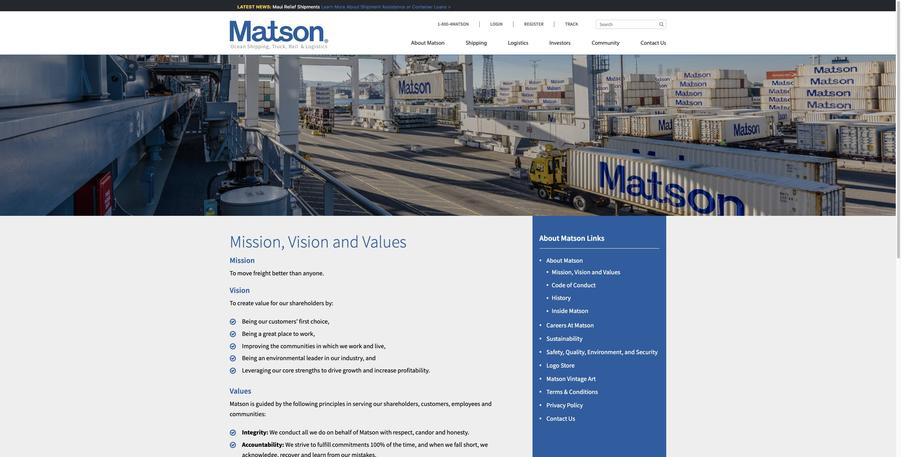 Task type: locate. For each thing, give the bounding box(es) containing it.
1 horizontal spatial in
[[325, 354, 330, 362]]

0 vertical spatial values
[[363, 231, 407, 252]]

1 horizontal spatial about matson link
[[547, 256, 583, 264]]

with
[[380, 428, 392, 436]]

0 horizontal spatial about matson
[[411, 41, 445, 46]]

1 vertical spatial contact us link
[[547, 415, 576, 423]]

4matson
[[450, 21, 469, 27]]

in left which
[[317, 342, 322, 350]]

logistics
[[508, 41, 529, 46]]

the down being a great place to work,
[[271, 342, 279, 350]]

to
[[293, 330, 299, 338], [322, 366, 327, 375], [311, 441, 316, 449]]

policy
[[567, 401, 583, 409]]

anyone.
[[303, 269, 324, 277]]

2 horizontal spatial values
[[604, 268, 621, 276]]

to left create
[[230, 299, 236, 307]]

to left the drive
[[322, 366, 327, 375]]

from
[[327, 451, 340, 457]]

being for being our customers' first choice,
[[242, 317, 257, 325]]

we up the recover
[[286, 441, 294, 449]]

contact us down search image
[[641, 41, 667, 46]]

do
[[319, 428, 326, 436]]

2 vertical spatial to
[[311, 441, 316, 449]]

0 vertical spatial us
[[661, 41, 667, 46]]

we inside we strive to fulfill commitments 100% of the time, and when we fall short, we acknowledge, recover and learn from our mistakes.
[[286, 441, 294, 449]]

conditions
[[569, 388, 598, 396]]

accountability:
[[242, 441, 284, 449]]

mission, up "code"
[[552, 268, 574, 276]]

matson up 100%
[[360, 428, 379, 436]]

logo store link
[[547, 361, 575, 369]]

mission,
[[230, 231, 285, 252], [552, 268, 574, 276]]

our inside we strive to fulfill commitments 100% of the time, and when we fall short, we acknowledge, recover and learn from our mistakes.
[[341, 451, 350, 457]]

the right by
[[283, 400, 292, 408]]

2 vertical spatial of
[[387, 441, 392, 449]]

our up a in the left bottom of the page
[[259, 317, 268, 325]]

in
[[317, 342, 322, 350], [325, 354, 330, 362], [347, 400, 352, 408]]

1 vertical spatial values
[[604, 268, 621, 276]]

1-
[[438, 21, 442, 27]]

in right leader
[[325, 354, 330, 362]]

1 vertical spatial to
[[230, 299, 236, 307]]

1 horizontal spatial us
[[661, 41, 667, 46]]

about matson link down '1-' in the left of the page
[[411, 37, 455, 51]]

in left serving
[[347, 400, 352, 408]]

to for to create value for our shareholders by:
[[230, 299, 236, 307]]

3 being from the top
[[242, 354, 257, 362]]

1 vertical spatial mission, vision and values
[[552, 268, 621, 276]]

2 vertical spatial being
[[242, 354, 257, 362]]

about matson links
[[540, 233, 605, 243]]

about matson links section
[[524, 216, 675, 457]]

vision up create
[[230, 285, 250, 295]]

we
[[270, 428, 278, 436], [286, 441, 294, 449]]

1 vertical spatial about matson
[[547, 256, 583, 264]]

1 horizontal spatial to
[[311, 441, 316, 449]]

contact us
[[641, 41, 667, 46], [547, 415, 576, 423]]

communities:
[[230, 410, 266, 418]]

0 vertical spatial being
[[242, 317, 257, 325]]

0 horizontal spatial mission,
[[230, 231, 285, 252]]

1 being from the top
[[242, 317, 257, 325]]

contact inside contact us link
[[641, 41, 660, 46]]

track link
[[555, 21, 579, 27]]

about matson link
[[411, 37, 455, 51], [547, 256, 583, 264]]

learn more about shipment assistance or container loans > link
[[320, 4, 449, 10]]

create
[[238, 299, 254, 307]]

1 horizontal spatial contact us
[[641, 41, 667, 46]]

1 vertical spatial we
[[286, 441, 294, 449]]

1 horizontal spatial we
[[286, 441, 294, 449]]

of right behalf on the bottom left of page
[[353, 428, 358, 436]]

mission, vision and values inside "about matson links" section
[[552, 268, 621, 276]]

2 horizontal spatial in
[[347, 400, 352, 408]]

code of conduct link
[[552, 281, 596, 289]]

to left 'fulfill'
[[311, 441, 316, 449]]

0 horizontal spatial of
[[353, 428, 358, 436]]

0 vertical spatial in
[[317, 342, 322, 350]]

of right 100%
[[387, 441, 392, 449]]

1 horizontal spatial the
[[283, 400, 292, 408]]

0 horizontal spatial vision
[[230, 285, 250, 295]]

0 vertical spatial to
[[293, 330, 299, 338]]

to for strengths
[[322, 366, 327, 375]]

1 vertical spatial contact us
[[547, 415, 576, 423]]

>
[[447, 4, 449, 10]]

register link
[[514, 21, 555, 27]]

terms & conditions
[[547, 388, 598, 396]]

about matson link down "about matson links"
[[547, 256, 583, 264]]

behalf
[[335, 428, 352, 436]]

1 vertical spatial of
[[353, 428, 358, 436]]

matson left links
[[561, 233, 586, 243]]

1 vertical spatial in
[[325, 354, 330, 362]]

0 vertical spatial the
[[271, 342, 279, 350]]

2 horizontal spatial vision
[[575, 268, 591, 276]]

being left an
[[242, 354, 257, 362]]

1 vertical spatial to
[[322, 366, 327, 375]]

we strive to fulfill commitments 100% of the time, and when we fall short, we acknowledge, recover and learn from our mistakes.
[[242, 441, 488, 457]]

we right short,
[[481, 441, 488, 449]]

about matson
[[411, 41, 445, 46], [547, 256, 583, 264]]

learn
[[320, 4, 332, 10]]

principles
[[319, 400, 345, 408]]

matson down '1-' in the left of the page
[[427, 41, 445, 46]]

to right place
[[293, 330, 299, 338]]

work,
[[300, 330, 315, 338]]

contact down privacy
[[547, 415, 568, 423]]

about inside top menu navigation
[[411, 41, 426, 46]]

vision up the anyone.
[[288, 231, 329, 252]]

0 vertical spatial to
[[230, 269, 236, 277]]

contact us down 'privacy policy' link
[[547, 415, 576, 423]]

the left time,
[[393, 441, 402, 449]]

0 horizontal spatial us
[[569, 415, 576, 423]]

contact us link down 'privacy policy' link
[[547, 415, 576, 423]]

top menu navigation
[[411, 37, 667, 51]]

matson left is in the left of the page
[[230, 400, 249, 408]]

1 horizontal spatial mission, vision and values
[[552, 268, 621, 276]]

move
[[238, 269, 252, 277]]

being
[[242, 317, 257, 325], [242, 330, 257, 338], [242, 354, 257, 362]]

our right serving
[[374, 400, 383, 408]]

careers at matson
[[547, 321, 594, 330]]

strengths
[[295, 366, 320, 375]]

to left move
[[230, 269, 236, 277]]

news:
[[254, 4, 270, 10]]

matson vintage art
[[547, 375, 596, 383]]

being our customers' first choice,
[[242, 317, 330, 325]]

contact us link down search image
[[631, 37, 667, 51]]

2 horizontal spatial the
[[393, 441, 402, 449]]

to for place
[[293, 330, 299, 338]]

being a great place to work,
[[242, 330, 315, 338]]

2 to from the top
[[230, 299, 236, 307]]

0 vertical spatial contact us
[[641, 41, 667, 46]]

vision inside "about matson links" section
[[575, 268, 591, 276]]

we left conduct
[[270, 428, 278, 436]]

leveraging our core strengths to drive growth and increase profitability.
[[242, 366, 430, 375]]

mission, up mission
[[230, 231, 285, 252]]

our right for
[[279, 299, 288, 307]]

2 vertical spatial in
[[347, 400, 352, 408]]

to move freight better than anyone.
[[230, 269, 324, 277]]

1 vertical spatial being
[[242, 330, 257, 338]]

inside matson link
[[552, 307, 589, 315]]

improving
[[242, 342, 269, 350]]

0 horizontal spatial about matson link
[[411, 37, 455, 51]]

acknowledge,
[[242, 451, 279, 457]]

careers at matson link
[[547, 321, 594, 330]]

community link
[[582, 37, 631, 51]]

or
[[405, 4, 409, 10]]

1 vertical spatial us
[[569, 415, 576, 423]]

respect,
[[393, 428, 414, 436]]

mission, vision and values up conduct
[[552, 268, 621, 276]]

register
[[525, 21, 544, 27]]

about matson inside top menu navigation
[[411, 41, 445, 46]]

0 vertical spatial about matson link
[[411, 37, 455, 51]]

0 vertical spatial mission,
[[230, 231, 285, 252]]

1 horizontal spatial contact
[[641, 41, 660, 46]]

about matson inside section
[[547, 256, 583, 264]]

0 horizontal spatial contact
[[547, 415, 568, 423]]

about matson down "about matson links"
[[547, 256, 583, 264]]

0 horizontal spatial to
[[293, 330, 299, 338]]

careers
[[547, 321, 567, 330]]

matson up at
[[569, 307, 589, 315]]

2 being from the top
[[242, 330, 257, 338]]

contact down search "search field" on the top right of page
[[641, 41, 660, 46]]

matson inside top menu navigation
[[427, 41, 445, 46]]

0 vertical spatial about matson
[[411, 41, 445, 46]]

1 horizontal spatial about matson
[[547, 256, 583, 264]]

track
[[565, 21, 579, 27]]

contact us link
[[631, 37, 667, 51], [547, 415, 576, 423]]

login
[[491, 21, 503, 27]]

1 horizontal spatial mission,
[[552, 268, 574, 276]]

environment,
[[588, 348, 624, 356]]

contact us inside contact us link
[[641, 41, 667, 46]]

us down policy
[[569, 415, 576, 423]]

the inside the matson is guided by the following principles in serving our shareholders, customers, employees and communities:
[[283, 400, 292, 408]]

of right "code"
[[567, 281, 572, 289]]

to inside we strive to fulfill commitments 100% of the time, and when we fall short, we acknowledge, recover and learn from our mistakes.
[[311, 441, 316, 449]]

is
[[250, 400, 255, 408]]

being left a in the left bottom of the page
[[242, 330, 257, 338]]

employees
[[452, 400, 481, 408]]

vision up conduct
[[575, 268, 591, 276]]

2 horizontal spatial of
[[567, 281, 572, 289]]

1 horizontal spatial contact us link
[[631, 37, 667, 51]]

our up the drive
[[331, 354, 340, 362]]

0 vertical spatial of
[[567, 281, 572, 289]]

increase
[[375, 366, 397, 375]]

recover
[[280, 451, 300, 457]]

blue matson logo with ocean, shipping, truck, rail and logistics written beneath it. image
[[230, 21, 328, 50]]

1 vertical spatial the
[[283, 400, 292, 408]]

0 vertical spatial we
[[270, 428, 278, 436]]

1 vertical spatial vision
[[575, 268, 591, 276]]

1 vertical spatial mission,
[[552, 268, 574, 276]]

us
[[661, 41, 667, 46], [569, 415, 576, 423]]

2 vertical spatial the
[[393, 441, 402, 449]]

us down search image
[[661, 41, 667, 46]]

place
[[278, 330, 292, 338]]

logo store
[[547, 361, 575, 369]]

our
[[279, 299, 288, 307], [259, 317, 268, 325], [331, 354, 340, 362], [272, 366, 281, 375], [374, 400, 383, 408], [341, 451, 350, 457]]

being for being a great place to work,
[[242, 330, 257, 338]]

0 vertical spatial mission, vision and values
[[230, 231, 407, 252]]

about matson down '1-' in the left of the page
[[411, 41, 445, 46]]

0 horizontal spatial contact us
[[547, 415, 576, 423]]

following
[[293, 400, 318, 408]]

1 to from the top
[[230, 269, 236, 277]]

1 vertical spatial contact
[[547, 415, 568, 423]]

0 vertical spatial contact
[[641, 41, 660, 46]]

being down create
[[242, 317, 257, 325]]

values
[[363, 231, 407, 252], [604, 268, 621, 276], [230, 386, 251, 396]]

we left work
[[340, 342, 348, 350]]

shareholders
[[290, 299, 324, 307]]

terms
[[547, 388, 563, 396]]

mission, vision and values up the anyone.
[[230, 231, 407, 252]]

1 horizontal spatial of
[[387, 441, 392, 449]]

we left 'fall'
[[445, 441, 453, 449]]

2 horizontal spatial to
[[322, 366, 327, 375]]

our down commitments
[[341, 451, 350, 457]]

learn
[[313, 451, 326, 457]]

container
[[411, 4, 431, 10]]

vision
[[288, 231, 329, 252], [575, 268, 591, 276], [230, 285, 250, 295]]

None search field
[[596, 20, 667, 29]]

conduct
[[279, 428, 301, 436]]

0 horizontal spatial values
[[230, 386, 251, 396]]

an
[[259, 354, 265, 362]]

contact
[[641, 41, 660, 46], [547, 415, 568, 423]]

1 horizontal spatial vision
[[288, 231, 329, 252]]



Task type: vqa. For each thing, say whether or not it's contained in the screenshot.
topmost 1:00Pm
no



Task type: describe. For each thing, give the bounding box(es) containing it.
we right "all"
[[310, 428, 317, 436]]

1 horizontal spatial values
[[363, 231, 407, 252]]

matson right at
[[575, 321, 594, 330]]

honesty.
[[447, 428, 470, 436]]

inside
[[552, 307, 568, 315]]

customers'
[[269, 317, 298, 325]]

0 horizontal spatial we
[[270, 428, 278, 436]]

integrity: we conduct all we do on behalf of matson with respect, candor and honesty.
[[242, 428, 470, 436]]

shipments
[[296, 4, 318, 10]]

the inside we strive to fulfill commitments 100% of the time, and when we fall short, we acknowledge, recover and learn from our mistakes.
[[393, 441, 402, 449]]

sustainability
[[547, 335, 583, 343]]

leader
[[307, 354, 323, 362]]

than
[[290, 269, 302, 277]]

code
[[552, 281, 566, 289]]

matson inside the matson is guided by the following principles in serving our shareholders, customers, employees and communities:
[[230, 400, 249, 408]]

safety, quality, environment, and security
[[547, 348, 658, 356]]

latest
[[236, 4, 253, 10]]

0 horizontal spatial mission, vision and values
[[230, 231, 407, 252]]

our inside the matson is guided by the following principles in serving our shareholders, customers, employees and communities:
[[374, 400, 383, 408]]

more
[[333, 4, 344, 10]]

mission, inside "about matson links" section
[[552, 268, 574, 276]]

history
[[552, 294, 571, 302]]

logo
[[547, 361, 560, 369]]

matson up mission, vision and values link
[[564, 256, 583, 264]]

fall
[[454, 441, 463, 449]]

being for being an environmental leader in our industry, and
[[242, 354, 257, 362]]

100%
[[371, 441, 385, 449]]

environmental
[[266, 354, 305, 362]]

history link
[[552, 294, 571, 302]]

contact inside "about matson links" section
[[547, 415, 568, 423]]

serving
[[353, 400, 372, 408]]

safety,
[[547, 348, 565, 356]]

us inside "about matson links" section
[[569, 415, 576, 423]]

code of conduct
[[552, 281, 596, 289]]

to create value for our shareholders by:
[[230, 299, 334, 307]]

which
[[323, 342, 339, 350]]

mission
[[230, 255, 255, 265]]

0 vertical spatial contact us link
[[631, 37, 667, 51]]

and inside the matson is guided by the following principles in serving our shareholders, customers, employees and communities:
[[482, 400, 492, 408]]

security
[[637, 348, 658, 356]]

of inside "about matson links" section
[[567, 281, 572, 289]]

&
[[564, 388, 568, 396]]

when
[[430, 441, 444, 449]]

short,
[[464, 441, 479, 449]]

profitability.
[[398, 366, 430, 375]]

our left core
[[272, 366, 281, 375]]

integrity:
[[242, 428, 269, 436]]

2 vertical spatial values
[[230, 386, 251, 396]]

quality,
[[566, 348, 587, 356]]

investors link
[[539, 37, 582, 51]]

community
[[592, 41, 620, 46]]

commitments
[[332, 441, 369, 449]]

privacy
[[547, 401, 566, 409]]

privacy policy link
[[547, 401, 583, 409]]

matson vintage art link
[[547, 375, 596, 383]]

a
[[259, 330, 262, 338]]

by:
[[326, 299, 334, 307]]

of inside we strive to fulfill commitments 100% of the time, and when we fall short, we acknowledge, recover and learn from our mistakes.
[[387, 441, 392, 449]]

core
[[283, 366, 294, 375]]

to for to move freight better than anyone.
[[230, 269, 236, 277]]

store
[[561, 361, 575, 369]]

shareholders,
[[384, 400, 420, 408]]

first
[[299, 317, 310, 325]]

0 horizontal spatial the
[[271, 342, 279, 350]]

mistakes.
[[352, 451, 377, 457]]

all
[[302, 428, 308, 436]]

us inside top menu navigation
[[661, 41, 667, 46]]

matson up terms
[[547, 375, 566, 383]]

cranes load and offload matson containers from the containership at the terminal. image
[[0, 44, 896, 216]]

maui
[[271, 4, 281, 10]]

2 vertical spatial vision
[[230, 285, 250, 295]]

links
[[587, 233, 605, 243]]

time,
[[403, 441, 417, 449]]

0 vertical spatial vision
[[288, 231, 329, 252]]

relief
[[283, 4, 295, 10]]

shipping link
[[455, 37, 498, 51]]

1-800-4matson
[[438, 21, 469, 27]]

mission, vision and values link
[[552, 268, 621, 276]]

shipping
[[466, 41, 487, 46]]

vintage
[[567, 375, 587, 383]]

communities
[[281, 342, 315, 350]]

0 horizontal spatial in
[[317, 342, 322, 350]]

strive
[[295, 441, 310, 449]]

candor
[[416, 428, 434, 436]]

shipment
[[359, 4, 379, 10]]

leveraging
[[242, 366, 271, 375]]

1 vertical spatial about matson link
[[547, 256, 583, 264]]

loans
[[433, 4, 445, 10]]

inside matson
[[552, 307, 589, 315]]

Search search field
[[596, 20, 667, 29]]

matson is guided by the following principles in serving our shareholders, customers, employees and communities:
[[230, 400, 492, 418]]

freight
[[254, 269, 271, 277]]

conduct
[[574, 281, 596, 289]]

values inside "about matson links" section
[[604, 268, 621, 276]]

investors
[[550, 41, 571, 46]]

contact us inside "about matson links" section
[[547, 415, 576, 423]]

logistics link
[[498, 37, 539, 51]]

guided
[[256, 400, 274, 408]]

800-
[[442, 21, 450, 27]]

search image
[[660, 22, 664, 26]]

privacy policy
[[547, 401, 583, 409]]

better
[[272, 269, 288, 277]]

growth
[[343, 366, 362, 375]]

0 horizontal spatial contact us link
[[547, 415, 576, 423]]

in inside the matson is guided by the following principles in serving our shareholders, customers, employees and communities:
[[347, 400, 352, 408]]

customers,
[[421, 400, 450, 408]]

live,
[[375, 342, 386, 350]]



